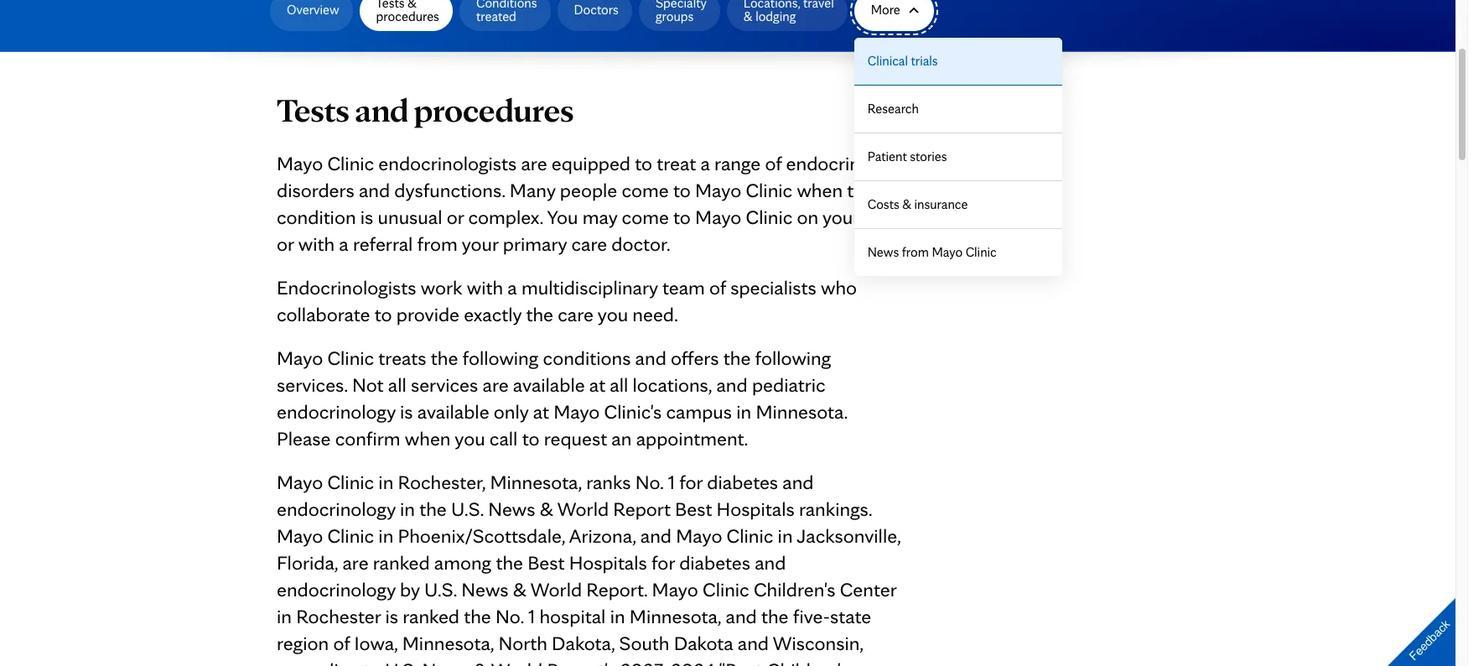 Task type: describe. For each thing, give the bounding box(es) containing it.
the down phoenix/scottsdale,
[[496, 550, 523, 575]]

rankings.
[[799, 497, 873, 521]]

feedback
[[1407, 617, 1453, 663]]

doctors
[[574, 2, 619, 18]]

complex.
[[468, 205, 544, 229]]

insurance
[[915, 196, 969, 212]]

0 vertical spatial diabetes
[[707, 470, 779, 494]]

groups menu item
[[636, 0, 724, 38]]

in inside mayo clinic treats the following conditions and offers the following services. not all services are available at all locations, and pediatric endocrinology is available only at mayo clinic's campus in minnesota. please confirm when you call to request an appointment.
[[737, 399, 752, 424]]

state
[[831, 604, 872, 628]]

by
[[400, 577, 420, 601]]

endocrine
[[787, 151, 871, 175]]

condition
[[277, 205, 356, 229]]

mayo clinic treats the following conditions and offers the following services. not all services are available at all locations, and pediatric endocrinology is available only at mayo clinic's campus in minnesota. please confirm when you call to request an appointment.
[[277, 346, 848, 450]]

north
[[499, 631, 548, 655]]

patient stories
[[868, 148, 948, 164]]

doctors link
[[557, 0, 632, 31]]

referral
[[353, 232, 413, 256]]

five-
[[793, 604, 831, 628]]

exactly
[[464, 302, 522, 326]]

lodging
[[756, 8, 796, 24]]

clinic down confirm
[[327, 470, 374, 494]]

research link
[[855, 86, 1063, 133]]

with inside endocrinologists work with a multidisciplinary team of specialists who collaborate to provide exactly the care you need.
[[467, 275, 503, 299]]

news from mayo clinic
[[868, 244, 997, 260]]

0 horizontal spatial best
[[528, 550, 565, 575]]

disorders
[[277, 178, 355, 202]]

2024
[[671, 658, 715, 666]]

team
[[663, 275, 705, 299]]

jacksonville,
[[797, 523, 901, 548]]

care inside endocrinologists work with a multidisciplinary team of specialists who collaborate to provide exactly the care you need.
[[558, 302, 594, 326]]

overview
[[287, 2, 339, 18]]

1 all from the left
[[388, 372, 407, 397]]

mayo clinic in rochester, minnesota, ranks no. 1 for diabetes and endocrinology in the u.s. news & world report best hospitals rankings. mayo clinic in phoenix/scottsdale, arizona, and mayo clinic in jacksonville, florida, are ranked among the best hospitals for diabetes and endocrinology by u.s. news & world report. mayo clinic children's center in rochester is ranked the no. 1 hospital in minnesota, and the five-state region of iowa, minnesota, north dakota, south dakota and wisconsin, according to u.s. news & world report's 2023-2024 "best chi
[[277, 470, 901, 666]]

the inside endocrinologists work with a multidisciplinary team of specialists who collaborate to provide exactly the care you need.
[[526, 302, 554, 326]]

0 vertical spatial a
[[701, 151, 710, 175]]

may
[[583, 205, 618, 229]]

the down children's
[[762, 604, 789, 628]]

1 vertical spatial world
[[531, 577, 582, 601]]

1 vertical spatial diabetes
[[680, 550, 751, 575]]

call
[[490, 426, 518, 450]]

are inside mayo clinic treats the following conditions and offers the following services. not all services are available at all locations, and pediatric endocrinology is available only at mayo clinic's campus in minnesota. please confirm when you call to request an appointment.
[[483, 372, 509, 397]]

1 vertical spatial minnesota,
[[630, 604, 722, 628]]

unusual
[[378, 205, 442, 229]]

2 vertical spatial world
[[491, 658, 543, 666]]

services.
[[277, 372, 348, 397]]

clinic inside menu
[[966, 244, 997, 260]]

groups
[[656, 8, 694, 24]]

dakota
[[674, 631, 734, 655]]

tests and procedures
[[277, 90, 574, 130]]

primary
[[503, 232, 567, 256]]

menu containing clinical trials
[[855, 38, 1063, 276]]

campus
[[666, 399, 732, 424]]

florida,
[[277, 550, 338, 575]]

0 horizontal spatial 1
[[529, 604, 535, 628]]

when inside mayo clinic treats the following conditions and offers the following services. not all services are available at all locations, and pediatric endocrinology is available only at mayo clinic's campus in minnesota. please confirm when you call to request an appointment.
[[405, 426, 451, 450]]

ranks
[[587, 470, 631, 494]]

provide
[[397, 302, 460, 326]]

clinic up florida,
[[327, 523, 374, 548]]

treats
[[379, 346, 427, 370]]

people
[[560, 178, 618, 202]]

report's
[[547, 658, 616, 666]]

equipped
[[552, 151, 631, 175]]

1 come from the top
[[622, 178, 669, 202]]

& inside menu item
[[744, 8, 753, 24]]

range
[[715, 151, 761, 175]]

3 endocrinology from the top
[[277, 577, 396, 601]]

endocrinology inside mayo clinic treats the following conditions and offers the following services. not all services are available at all locations, and pediatric endocrinology is available only at mayo clinic's campus in minnesota. please confirm when you call to request an appointment.
[[277, 399, 396, 424]]

doctor.
[[612, 232, 671, 256]]

2023-
[[620, 658, 671, 666]]

services
[[411, 372, 478, 397]]

you
[[547, 205, 578, 229]]

patient
[[868, 148, 907, 164]]

locations,
[[633, 372, 712, 397]]

treated
[[476, 8, 517, 24]]

treated menu item
[[456, 0, 554, 38]]

to inside mayo clinic treats the following conditions and offers the following services. not all services are available at all locations, and pediatric endocrinology is available only at mayo clinic's campus in minnesota. please confirm when you call to request an appointment.
[[522, 426, 540, 450]]

request
[[544, 426, 607, 450]]

arizona,
[[569, 523, 636, 548]]

2 following from the left
[[755, 346, 832, 370]]

multidisciplinary
[[522, 275, 658, 299]]

research
[[868, 101, 919, 117]]

rochester,
[[398, 470, 486, 494]]

endocrinologists
[[379, 151, 517, 175]]

1 vertical spatial no.
[[496, 604, 524, 628]]

endocrinologists work with a multidisciplinary team of specialists who collaborate to provide exactly the care you need.
[[277, 275, 857, 326]]

an
[[612, 426, 632, 450]]

1 horizontal spatial 1
[[668, 470, 675, 494]]

procedures inside procedures link
[[376, 8, 440, 24]]

hospital
[[540, 604, 606, 628]]

1 vertical spatial your
[[462, 232, 499, 256]]

report.
[[587, 577, 648, 601]]

children's
[[754, 577, 836, 601]]

1 following from the left
[[463, 346, 539, 370]]

minnesota.
[[756, 399, 848, 424]]

0 horizontal spatial or
[[277, 232, 294, 256]]

& lodging
[[744, 8, 796, 24]]

0 vertical spatial available
[[513, 372, 585, 397]]

clinic inside mayo clinic treats the following conditions and offers the following services. not all services are available at all locations, and pediatric endocrinology is available only at mayo clinic's campus in minnesota. please confirm when you call to request an appointment.
[[327, 346, 374, 370]]

pediatric
[[752, 372, 826, 397]]

specialists
[[731, 275, 817, 299]]

0 vertical spatial no.
[[636, 470, 664, 494]]

2 come from the top
[[622, 205, 669, 229]]

is inside mayo clinic endocrinologists are equipped to treat a range of endocrine disorders and dysfunctions. many people come to mayo clinic when their condition is unusual or complex. you may come to mayo clinic on your own or with a referral from your primary care doctor.
[[361, 205, 374, 229]]

work
[[421, 275, 463, 299]]

you inside endocrinologists work with a multidisciplinary team of specialists who collaborate to provide exactly the care you need.
[[598, 302, 628, 326]]

are inside mayo clinic endocrinologists are equipped to treat a range of endocrine disorders and dysfunctions. many people come to mayo clinic when their condition is unusual or complex. you may come to mayo clinic on your own or with a referral from your primary care doctor.
[[521, 151, 547, 175]]

rochester
[[296, 604, 381, 628]]

treat
[[657, 151, 696, 175]]



Task type: vqa. For each thing, say whether or not it's contained in the screenshot.
bottom 'NEWS'
no



Task type: locate. For each thing, give the bounding box(es) containing it.
the right offers
[[724, 346, 751, 370]]

is
[[361, 205, 374, 229], [400, 399, 413, 424], [385, 604, 398, 628]]

is inside mayo clinic in rochester, minnesota, ranks no. 1 for diabetes and endocrinology in the u.s. news & world report best hospitals rankings. mayo clinic in phoenix/scottsdale, arizona, and mayo clinic in jacksonville, florida, are ranked among the best hospitals for diabetes and endocrinology by u.s. news & world report. mayo clinic children's center in rochester is ranked the no. 1 hospital in minnesota, and the five-state region of iowa, minnesota, north dakota, south dakota and wisconsin, according to u.s. news & world report's 2023-2024 "best chi
[[385, 604, 398, 628]]

clinic up dakota
[[703, 577, 750, 601]]

0 vertical spatial you
[[598, 302, 628, 326]]

many
[[510, 178, 556, 202]]

0 horizontal spatial at
[[533, 399, 549, 424]]

overview menu item
[[267, 0, 356, 38]]

diabetes up dakota
[[680, 550, 751, 575]]

for down appointment.
[[680, 470, 703, 494]]

all up clinic's
[[610, 372, 629, 397]]

clinical trials
[[868, 53, 938, 69]]

ranked up by
[[373, 550, 430, 575]]

procedures
[[376, 8, 440, 24], [414, 90, 574, 130]]

clinical trials menu item
[[855, 38, 1063, 86]]

diabetes down appointment.
[[707, 470, 779, 494]]

wisconsin,
[[773, 631, 864, 655]]

0 horizontal spatial a
[[339, 232, 349, 256]]

come down treat
[[622, 178, 669, 202]]

mayo clinic endocrinologists are equipped to treat a range of endocrine disorders and dysfunctions. many people come to mayo clinic when their condition is unusual or complex. you may come to mayo clinic on your own or with a referral from your primary care doctor.
[[277, 151, 900, 256]]

1 vertical spatial or
[[277, 232, 294, 256]]

hospitals down 'arizona,'
[[569, 550, 647, 575]]

clinical
[[868, 53, 909, 69]]

1 horizontal spatial a
[[508, 275, 517, 299]]

of right range at the top of the page
[[765, 151, 782, 175]]

you left the call on the left
[[455, 426, 485, 450]]

a right treat
[[701, 151, 710, 175]]

2 all from the left
[[610, 372, 629, 397]]

0 horizontal spatial available
[[418, 399, 490, 424]]

ranked down by
[[403, 604, 460, 628]]

news
[[868, 244, 899, 260], [488, 497, 536, 521], [462, 577, 509, 601], [422, 658, 470, 666]]

care down multidisciplinary
[[558, 302, 594, 326]]

world up 'arizona,'
[[558, 497, 609, 521]]

u.s.
[[451, 497, 484, 521], [424, 577, 457, 601], [385, 658, 418, 666]]

with inside mayo clinic endocrinologists are equipped to treat a range of endocrine disorders and dysfunctions. many people come to mayo clinic when their condition is unusual or complex. you may come to mayo clinic on your own or with a referral from your primary care doctor.
[[298, 232, 335, 256]]

only
[[494, 399, 529, 424]]

not
[[352, 372, 384, 397]]

among
[[434, 550, 492, 575]]

hospitals left "rankings."
[[717, 497, 795, 521]]

best
[[675, 497, 713, 521], [528, 550, 565, 575]]

1 horizontal spatial with
[[467, 275, 503, 299]]

tests
[[277, 90, 350, 130]]

0 vertical spatial of
[[765, 151, 782, 175]]

clinic down range at the top of the page
[[746, 178, 793, 202]]

0 vertical spatial minnesota,
[[490, 470, 582, 494]]

and inside mayo clinic endocrinologists are equipped to treat a range of endocrine disorders and dysfunctions. many people come to mayo clinic when their condition is unusual or complex. you may come to mayo clinic on your own or with a referral from your primary care doctor.
[[359, 178, 390, 202]]

clinic left on
[[746, 205, 793, 229]]

care inside mayo clinic endocrinologists are equipped to treat a range of endocrine disorders and dysfunctions. many people come to mayo clinic when their condition is unusual or complex. you may come to mayo clinic on your own or with a referral from your primary care doctor.
[[572, 232, 607, 256]]

u.s. right by
[[424, 577, 457, 601]]

0 vertical spatial endocrinology
[[277, 399, 396, 424]]

appointment.
[[636, 426, 749, 450]]

mayo
[[277, 151, 323, 175], [695, 178, 742, 202], [696, 205, 742, 229], [932, 244, 963, 260], [277, 346, 323, 370], [554, 399, 600, 424], [277, 470, 323, 494], [277, 523, 323, 548], [676, 523, 723, 548], [652, 577, 699, 601]]

with up exactly
[[467, 275, 503, 299]]

0 horizontal spatial you
[[455, 426, 485, 450]]

at right the "only"
[[533, 399, 549, 424]]

when inside mayo clinic endocrinologists are equipped to treat a range of endocrine disorders and dysfunctions. many people come to mayo clinic when their condition is unusual or complex. you may come to mayo clinic on your own or with a referral from your primary care doctor.
[[797, 178, 843, 202]]

2 horizontal spatial is
[[400, 399, 413, 424]]

when down endocrine at the right top of page
[[797, 178, 843, 202]]

u.s. down iowa,
[[385, 658, 418, 666]]

overview link
[[270, 0, 353, 31]]

0 vertical spatial hospitals
[[717, 497, 795, 521]]

1 vertical spatial with
[[467, 275, 503, 299]]

menu bar containing overview
[[247, 0, 938, 38]]

1 vertical spatial you
[[455, 426, 485, 450]]

is inside mayo clinic treats the following conditions and offers the following services. not all services are available at all locations, and pediatric endocrinology is available only at mayo clinic's campus in minnesota. please confirm when you call to request an appointment.
[[400, 399, 413, 424]]

0 horizontal spatial of
[[333, 631, 350, 655]]

offers
[[671, 346, 719, 370]]

a inside endocrinologists work with a multidisciplinary team of specialists who collaborate to provide exactly the care you need.
[[508, 275, 517, 299]]

when
[[797, 178, 843, 202], [405, 426, 451, 450]]

your right on
[[823, 205, 860, 229]]

0 horizontal spatial your
[[462, 232, 499, 256]]

doctors menu item
[[554, 0, 636, 38]]

are
[[521, 151, 547, 175], [483, 372, 509, 397], [343, 550, 369, 575]]

you inside mayo clinic treats the following conditions and offers the following services. not all services are available at all locations, and pediatric endocrinology is available only at mayo clinic's campus in minnesota. please confirm when you call to request an appointment.
[[455, 426, 485, 450]]

more
[[871, 2, 901, 18]]

dakota,
[[552, 631, 615, 655]]

1 horizontal spatial available
[[513, 372, 585, 397]]

1 horizontal spatial all
[[610, 372, 629, 397]]

care
[[572, 232, 607, 256], [558, 302, 594, 326]]

on
[[797, 205, 819, 229]]

feedback button
[[1374, 584, 1469, 666]]

the down rochester,
[[420, 497, 447, 521]]

conditions
[[543, 346, 631, 370]]

endocrinology
[[277, 399, 396, 424], [277, 497, 396, 521], [277, 577, 396, 601]]

region
[[277, 631, 329, 655]]

0 horizontal spatial from
[[417, 232, 458, 256]]

0 vertical spatial for
[[680, 470, 703, 494]]

2 vertical spatial a
[[508, 275, 517, 299]]

news inside news from mayo clinic link
[[868, 244, 899, 260]]

groups link
[[639, 0, 720, 31]]

of right team
[[710, 275, 726, 299]]

following up pediatric
[[755, 346, 832, 370]]

0 vertical spatial at
[[590, 372, 606, 397]]

at
[[590, 372, 606, 397], [533, 399, 549, 424]]

with down condition at top
[[298, 232, 335, 256]]

the down among
[[464, 604, 491, 628]]

your down complex.
[[462, 232, 499, 256]]

who
[[821, 275, 857, 299]]

2 horizontal spatial of
[[765, 151, 782, 175]]

1 vertical spatial endocrinology
[[277, 497, 396, 521]]

iowa,
[[354, 631, 398, 655]]

at down conditions
[[590, 372, 606, 397]]

clinic up disorders
[[327, 151, 374, 175]]

1 horizontal spatial your
[[823, 205, 860, 229]]

clinic down costs & insurance link
[[966, 244, 997, 260]]

when up rochester,
[[405, 426, 451, 450]]

"best
[[719, 658, 763, 666]]

collaborate
[[277, 302, 370, 326]]

best up hospital on the bottom left
[[528, 550, 565, 575]]

of inside mayo clinic endocrinologists are equipped to treat a range of endocrine disorders and dysfunctions. many people come to mayo clinic when their condition is unusual or complex. you may come to mayo clinic on your own or with a referral from your primary care doctor.
[[765, 151, 782, 175]]

available up the "only"
[[513, 372, 585, 397]]

the right exactly
[[526, 302, 554, 326]]

you down multidisciplinary
[[598, 302, 628, 326]]

confirm
[[335, 426, 401, 450]]

0 vertical spatial or
[[447, 205, 464, 229]]

1 horizontal spatial is
[[385, 604, 398, 628]]

0 horizontal spatial is
[[361, 205, 374, 229]]

minnesota, down the call on the left
[[490, 470, 582, 494]]

1 up report
[[668, 470, 675, 494]]

2 vertical spatial of
[[333, 631, 350, 655]]

1 horizontal spatial or
[[447, 205, 464, 229]]

phoenix/scottsdale,
[[398, 523, 566, 548]]

1 vertical spatial hospitals
[[569, 550, 647, 575]]

the up services at the left of page
[[431, 346, 458, 370]]

you
[[598, 302, 628, 326], [455, 426, 485, 450]]

1 horizontal spatial at
[[590, 372, 606, 397]]

clinic up children's
[[727, 523, 774, 548]]

come up doctor.
[[622, 205, 669, 229]]

0 horizontal spatial hospitals
[[569, 550, 647, 575]]

1 vertical spatial come
[[622, 205, 669, 229]]

clinic up not
[[327, 346, 374, 370]]

world down north
[[491, 658, 543, 666]]

2 horizontal spatial a
[[701, 151, 710, 175]]

0 vertical spatial with
[[298, 232, 335, 256]]

1 horizontal spatial no.
[[636, 470, 664, 494]]

0 horizontal spatial for
[[652, 550, 675, 575]]

center
[[840, 577, 897, 601]]

of inside mayo clinic in rochester, minnesota, ranks no. 1 for diabetes and endocrinology in the u.s. news & world report best hospitals rankings. mayo clinic in phoenix/scottsdale, arizona, and mayo clinic in jacksonville, florida, are ranked among the best hospitals for diabetes and endocrinology by u.s. news & world report. mayo clinic children's center in rochester is ranked the no. 1 hospital in minnesota, and the five-state region of iowa, minnesota, north dakota, south dakota and wisconsin, according to u.s. news & world report's 2023-2024 "best chi
[[333, 631, 350, 655]]

1 vertical spatial are
[[483, 372, 509, 397]]

best right report
[[675, 497, 713, 521]]

from down unusual
[[417, 232, 458, 256]]

& lodging menu item
[[724, 0, 851, 38]]

or down condition at top
[[277, 232, 294, 256]]

minnesota, up dakota
[[630, 604, 722, 628]]

1 horizontal spatial when
[[797, 178, 843, 202]]

of down rochester
[[333, 631, 350, 655]]

0 vertical spatial u.s.
[[451, 497, 484, 521]]

2 vertical spatial are
[[343, 550, 369, 575]]

costs & insurance
[[868, 196, 969, 212]]

1 vertical spatial a
[[339, 232, 349, 256]]

menu
[[855, 38, 1063, 276]]

endocrinology up florida,
[[277, 497, 396, 521]]

no.
[[636, 470, 664, 494], [496, 604, 524, 628]]

0 vertical spatial procedures
[[376, 8, 440, 24]]

0 vertical spatial ranked
[[373, 550, 430, 575]]

0 horizontal spatial no.
[[496, 604, 524, 628]]

0 vertical spatial when
[[797, 178, 843, 202]]

0 vertical spatial world
[[558, 497, 609, 521]]

1 horizontal spatial of
[[710, 275, 726, 299]]

1 vertical spatial care
[[558, 302, 594, 326]]

1 vertical spatial of
[[710, 275, 726, 299]]

is down services at the left of page
[[400, 399, 413, 424]]

own
[[864, 205, 900, 229]]

all down treats
[[388, 372, 407, 397]]

available down services at the left of page
[[418, 399, 490, 424]]

1 endocrinology from the top
[[277, 399, 396, 424]]

1 horizontal spatial you
[[598, 302, 628, 326]]

following
[[463, 346, 539, 370], [755, 346, 832, 370]]

2 vertical spatial is
[[385, 604, 398, 628]]

1 horizontal spatial hospitals
[[717, 497, 795, 521]]

0 horizontal spatial with
[[298, 232, 335, 256]]

clinic
[[327, 151, 374, 175], [746, 178, 793, 202], [746, 205, 793, 229], [966, 244, 997, 260], [327, 346, 374, 370], [327, 470, 374, 494], [327, 523, 374, 548], [727, 523, 774, 548], [703, 577, 750, 601]]

news from mayo clinic link
[[855, 229, 1063, 276]]

0 horizontal spatial following
[[463, 346, 539, 370]]

0 vertical spatial your
[[823, 205, 860, 229]]

2 vertical spatial u.s.
[[385, 658, 418, 666]]

according
[[277, 658, 359, 666]]

a up exactly
[[508, 275, 517, 299]]

for down report
[[652, 550, 675, 575]]

are inside mayo clinic in rochester, minnesota, ranks no. 1 for diabetes and endocrinology in the u.s. news & world report best hospitals rankings. mayo clinic in phoenix/scottsdale, arizona, and mayo clinic in jacksonville, florida, are ranked among the best hospitals for diabetes and endocrinology by u.s. news & world report. mayo clinic children's center in rochester is ranked the no. 1 hospital in minnesota, and the five-state region of iowa, minnesota, north dakota, south dakota and wisconsin, according to u.s. news & world report's 2023-2024 "best chi
[[343, 550, 369, 575]]

0 vertical spatial is
[[361, 205, 374, 229]]

1 vertical spatial when
[[405, 426, 451, 450]]

following down exactly
[[463, 346, 539, 370]]

0 vertical spatial come
[[622, 178, 669, 202]]

2 horizontal spatial are
[[521, 151, 547, 175]]

are right florida,
[[343, 550, 369, 575]]

0 vertical spatial best
[[675, 497, 713, 521]]

report
[[613, 497, 671, 521]]

1 horizontal spatial following
[[755, 346, 832, 370]]

1 vertical spatial for
[[652, 550, 675, 575]]

1 horizontal spatial are
[[483, 372, 509, 397]]

from inside mayo clinic endocrinologists are equipped to treat a range of endocrine disorders and dysfunctions. many people come to mayo clinic when their condition is unusual or complex. you may come to mayo clinic on your own or with a referral from your primary care doctor.
[[417, 232, 458, 256]]

and
[[355, 90, 409, 130], [359, 178, 390, 202], [636, 346, 667, 370], [717, 372, 748, 397], [783, 470, 814, 494], [641, 523, 672, 548], [755, 550, 786, 575], [726, 604, 757, 628], [738, 631, 769, 655]]

all
[[388, 372, 407, 397], [610, 372, 629, 397]]

please
[[277, 426, 331, 450]]

need.
[[633, 302, 679, 326]]

1 horizontal spatial from
[[902, 244, 929, 260]]

are up the "only"
[[483, 372, 509, 397]]

procedures link
[[360, 0, 453, 31]]

is up iowa,
[[385, 604, 398, 628]]

patient stories link
[[855, 133, 1063, 181]]

1 horizontal spatial for
[[680, 470, 703, 494]]

south
[[620, 631, 670, 655]]

1 vertical spatial at
[[533, 399, 549, 424]]

no. up north
[[496, 604, 524, 628]]

their
[[847, 178, 886, 202]]

more button
[[855, 0, 934, 31]]

0 horizontal spatial are
[[343, 550, 369, 575]]

clinic's
[[604, 399, 662, 424]]

1 vertical spatial 1
[[529, 604, 535, 628]]

is up referral
[[361, 205, 374, 229]]

are up 'many'
[[521, 151, 547, 175]]

of inside endocrinologists work with a multidisciplinary team of specialists who collaborate to provide exactly the care you need.
[[710, 275, 726, 299]]

a down condition at top
[[339, 232, 349, 256]]

menu bar
[[247, 0, 938, 38]]

1 up north
[[529, 604, 535, 628]]

dysfunctions.
[[395, 178, 506, 202]]

1 vertical spatial u.s.
[[424, 577, 457, 601]]

1 horizontal spatial best
[[675, 497, 713, 521]]

endocrinology up rochester
[[277, 577, 396, 601]]

care down may
[[572, 232, 607, 256]]

1 vertical spatial is
[[400, 399, 413, 424]]

treated link
[[460, 0, 551, 31]]

1 vertical spatial available
[[418, 399, 490, 424]]

1 vertical spatial best
[[528, 550, 565, 575]]

u.s. up phoenix/scottsdale,
[[451, 497, 484, 521]]

&
[[744, 8, 753, 24], [903, 196, 912, 212], [540, 497, 554, 521], [513, 577, 527, 601], [474, 658, 487, 666]]

or down dysfunctions.
[[447, 205, 464, 229]]

costs
[[868, 196, 900, 212]]

2 endocrinology from the top
[[277, 497, 396, 521]]

from down costs & insurance
[[902, 244, 929, 260]]

stories
[[910, 148, 948, 164]]

world up hospital on the bottom left
[[531, 577, 582, 601]]

costs & insurance link
[[855, 181, 1063, 229]]

1 vertical spatial ranked
[[403, 604, 460, 628]]

minnesota, down by
[[402, 631, 494, 655]]

to inside mayo clinic in rochester, minnesota, ranks no. 1 for diabetes and endocrinology in the u.s. news & world report best hospitals rankings. mayo clinic in phoenix/scottsdale, arizona, and mayo clinic in jacksonville, florida, are ranked among the best hospitals for diabetes and endocrinology by u.s. news & world report. mayo clinic children's center in rochester is ranked the no. 1 hospital in minnesota, and the five-state region of iowa, minnesota, north dakota, south dakota and wisconsin, according to u.s. news & world report's 2023-2024 "best chi
[[363, 658, 381, 666]]

endocrinologists
[[277, 275, 416, 299]]

endocrinology down 'services.'
[[277, 399, 396, 424]]

2 vertical spatial minnesota,
[[402, 631, 494, 655]]

1 vertical spatial procedures
[[414, 90, 574, 130]]

2 vertical spatial endocrinology
[[277, 577, 396, 601]]

to inside endocrinologists work with a multidisciplinary team of specialists who collaborate to provide exactly the care you need.
[[375, 302, 392, 326]]

0 vertical spatial care
[[572, 232, 607, 256]]

0 horizontal spatial all
[[388, 372, 407, 397]]

diabetes
[[707, 470, 779, 494], [680, 550, 751, 575]]

0 horizontal spatial when
[[405, 426, 451, 450]]

no. up report
[[636, 470, 664, 494]]

0 vertical spatial 1
[[668, 470, 675, 494]]

0 vertical spatial are
[[521, 151, 547, 175]]

to
[[635, 151, 653, 175], [674, 178, 691, 202], [674, 205, 691, 229], [375, 302, 392, 326], [522, 426, 540, 450], [363, 658, 381, 666]]

clinical trials link
[[855, 38, 1063, 86]]



